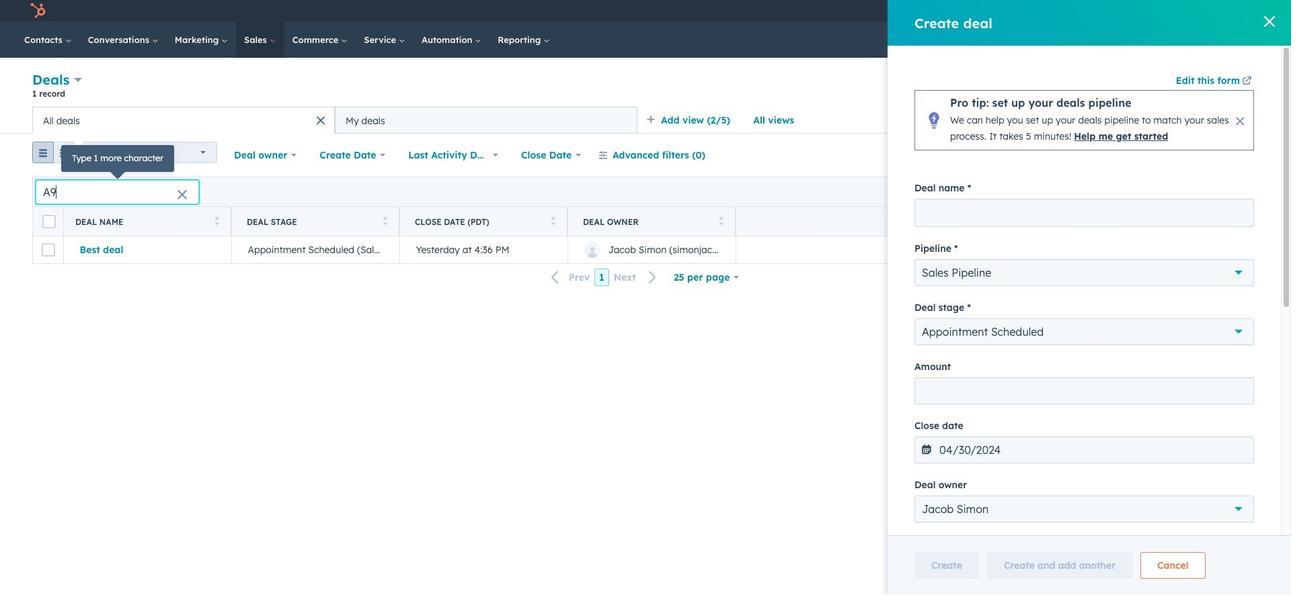 Task type: locate. For each thing, give the bounding box(es) containing it.
tooltip
[[61, 145, 174, 172]]

2 press to sort. element from the left
[[382, 216, 387, 228]]

press to sort. element
[[214, 216, 219, 228], [382, 216, 387, 228], [550, 216, 555, 228], [719, 216, 724, 228], [1241, 216, 1247, 228]]

0 horizontal spatial press to sort. image
[[550, 216, 555, 226]]

5 press to sort. element from the left
[[1241, 216, 1247, 228]]

1 press to sort. image from the left
[[550, 216, 555, 226]]

group
[[32, 142, 75, 169]]

press to sort. image for 2nd "press to sort." element from left
[[382, 216, 387, 226]]

menu
[[995, 0, 1275, 22]]

press to sort. image
[[550, 216, 555, 226], [719, 216, 724, 226]]

2 press to sort. image from the left
[[382, 216, 387, 226]]

1 horizontal spatial press to sort. image
[[382, 216, 387, 226]]

press to sort. image for 3rd "press to sort." element from right
[[550, 216, 555, 226]]

1 horizontal spatial press to sort. image
[[719, 216, 724, 226]]

press to sort. image for 5th "press to sort." element from the right
[[214, 216, 219, 226]]

2 press to sort. image from the left
[[719, 216, 724, 226]]

press to sort. image for 4th "press to sort." element
[[719, 216, 724, 226]]

banner
[[32, 70, 1259, 107]]

press to sort. image
[[214, 216, 219, 226], [382, 216, 387, 226]]

0 horizontal spatial press to sort. image
[[214, 216, 219, 226]]

clear input image
[[177, 190, 188, 201]]

1 press to sort. image from the left
[[214, 216, 219, 226]]

4 press to sort. element from the left
[[719, 216, 724, 228]]



Task type: vqa. For each thing, say whether or not it's contained in the screenshot.
'Search Name Or Description' search field
yes



Task type: describe. For each thing, give the bounding box(es) containing it.
1 press to sort. element from the left
[[214, 216, 219, 228]]

pagination navigation
[[543, 269, 665, 287]]

jacob simon image
[[1195, 5, 1207, 17]]

Search name or description search field
[[36, 180, 199, 204]]

3 press to sort. element from the left
[[550, 216, 555, 228]]

Search HubSpot search field
[[1102, 28, 1244, 51]]

marketplaces image
[[1093, 6, 1105, 18]]



